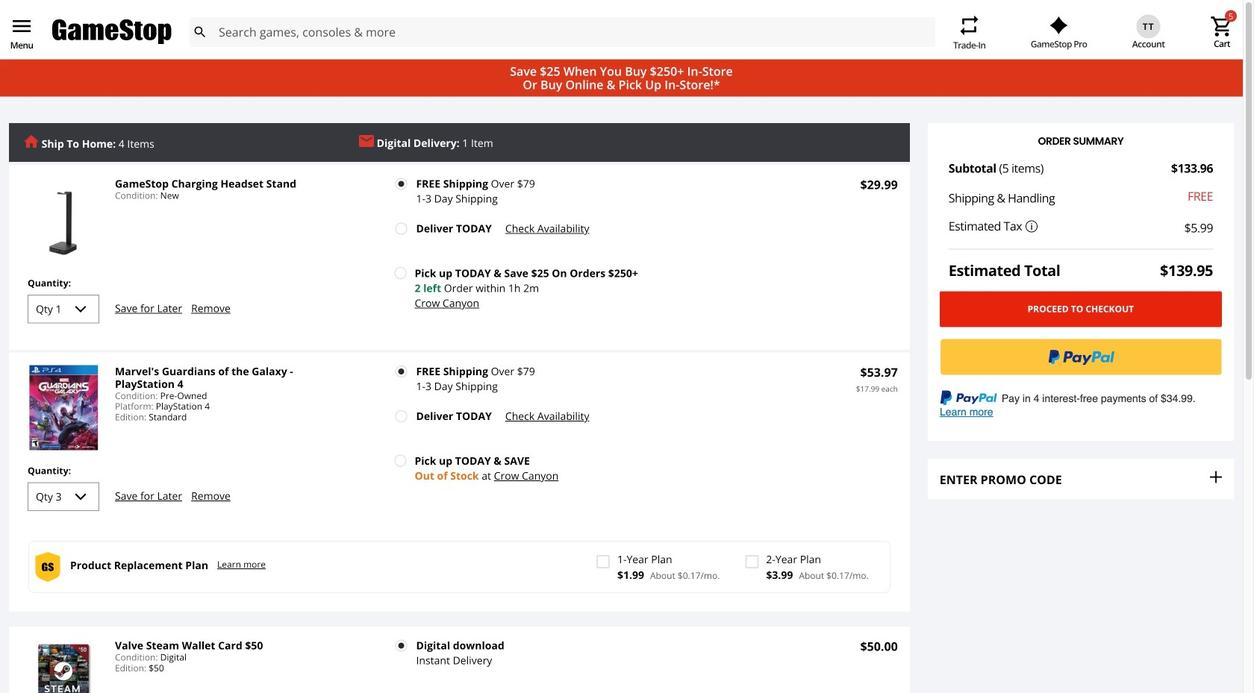 Task type: vqa. For each thing, say whether or not it's contained in the screenshot.
Pro Membership Icon
no



Task type: locate. For each thing, give the bounding box(es) containing it.
None search field
[[189, 17, 936, 47]]

gamestop pro icon image
[[1050, 16, 1069, 34]]



Task type: describe. For each thing, give the bounding box(es) containing it.
gamestop image
[[52, 18, 172, 46]]

valve steam wallet card $50 image
[[21, 640, 106, 694]]

marvel&#39;s guardians of the galaxy - playstation 4 image
[[21, 366, 106, 451]]

gamestop charging headset stand image
[[21, 178, 106, 263]]

Search games, consoles & more search field
[[219, 17, 909, 47]]



